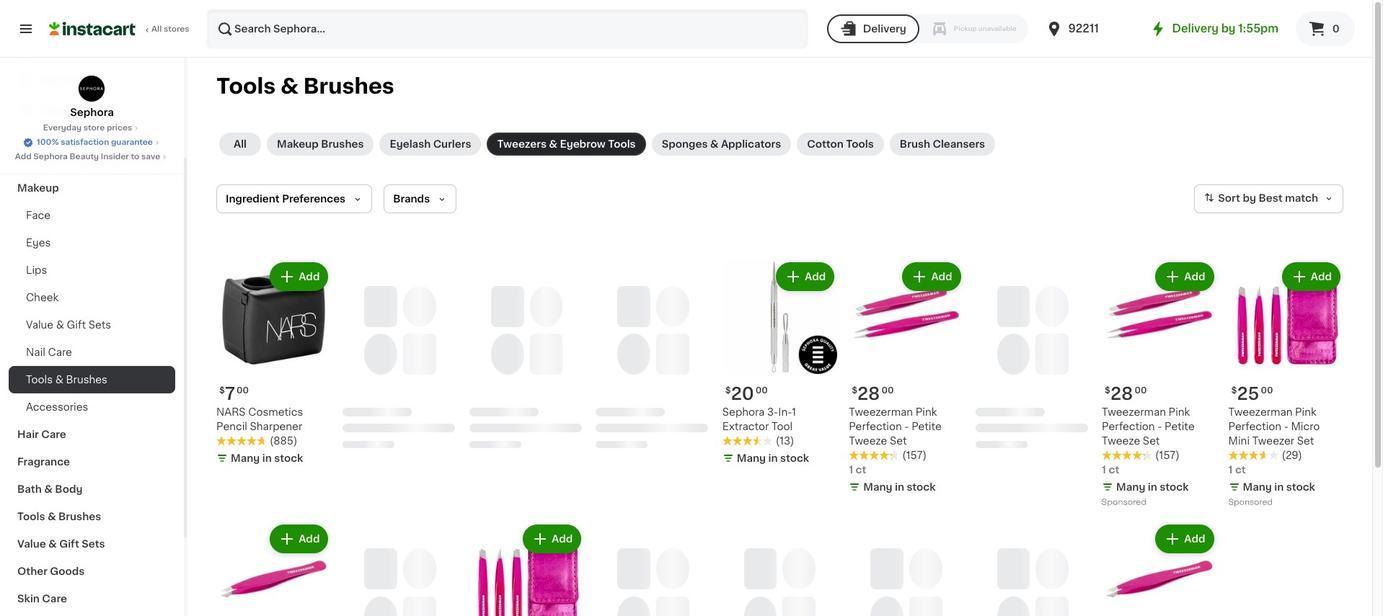 Task type: locate. For each thing, give the bounding box(es) containing it.
1 horizontal spatial sponsored badge image
[[1229, 499, 1273, 508]]

2 horizontal spatial set
[[1298, 437, 1315, 447]]

2 28 from the left
[[1111, 386, 1134, 403]]

care inside skin care 'link'
[[42, 594, 67, 605]]

by for delivery
[[1222, 23, 1236, 34]]

other goods
[[17, 567, 85, 577]]

2 (157) from the left
[[1156, 451, 1180, 461]]

1 horizontal spatial (157)
[[1156, 451, 1180, 461]]

other goods link
[[9, 558, 175, 586]]

1 tweeze from the left
[[849, 437, 888, 447]]

by right sort
[[1243, 193, 1257, 204]]

1 set from the left
[[890, 437, 907, 447]]

1 horizontal spatial delivery
[[1173, 23, 1219, 34]]

0 horizontal spatial $ 28 00
[[852, 386, 894, 403]]

0 horizontal spatial all
[[152, 25, 162, 33]]

3 pink from the left
[[1296, 408, 1317, 418]]

1 horizontal spatial makeup
[[277, 139, 319, 149]]

all for all stores
[[152, 25, 162, 33]]

0 vertical spatial value
[[26, 320, 53, 330]]

nars cosmetics pencil sharpener
[[216, 408, 303, 432]]

tools right eyebrow at the left of the page
[[608, 139, 636, 149]]

eyes
[[26, 238, 51, 248]]

sets down cheek 'link'
[[89, 320, 111, 330]]

care right hair at the bottom left
[[41, 430, 66, 440]]

0 horizontal spatial set
[[890, 437, 907, 447]]

by left 1:55pm
[[1222, 23, 1236, 34]]

&
[[281, 76, 299, 97], [549, 139, 558, 149], [710, 139, 719, 149], [56, 320, 64, 330], [55, 375, 63, 385], [44, 485, 53, 495], [48, 512, 56, 522], [48, 540, 57, 550]]

by inside delivery by 1:55pm "link"
[[1222, 23, 1236, 34]]

tools & brushes
[[216, 76, 394, 97], [26, 375, 107, 385], [17, 512, 101, 522]]

1 horizontal spatial -
[[1158, 422, 1163, 432]]

value for 2nd value & gift sets link
[[17, 540, 46, 550]]

2 tools & brushes link from the top
[[9, 504, 175, 531]]

0 vertical spatial sets
[[89, 320, 111, 330]]

1 horizontal spatial pink
[[1169, 408, 1191, 418]]

pink for 28's sponsored badge image
[[1169, 408, 1191, 418]]

to
[[131, 153, 139, 161]]

00 inside $ 7 00
[[237, 387, 249, 396]]

3 1 ct from the left
[[1229, 466, 1246, 476]]

care right nail
[[48, 348, 72, 358]]

delivery by 1:55pm link
[[1150, 20, 1279, 38]]

1 1 ct from the left
[[849, 466, 867, 476]]

2 horizontal spatial -
[[1285, 422, 1289, 432]]

sets
[[89, 320, 111, 330], [82, 540, 105, 550]]

delivery inside "link"
[[1173, 23, 1219, 34]]

by inside best match sort by field
[[1243, 193, 1257, 204]]

1 horizontal spatial sephora
[[70, 107, 114, 118]]

1 ct
[[849, 466, 867, 476], [1102, 466, 1120, 476], [1229, 466, 1246, 476]]

all inside "all stores" link
[[152, 25, 162, 33]]

1 $ from the left
[[219, 387, 225, 396]]

ingredient preferences button
[[216, 185, 372, 214]]

00 for product group containing 25
[[1261, 387, 1274, 396]]

face
[[26, 211, 50, 221]]

Search field
[[208, 10, 807, 48]]

1 horizontal spatial $ 28 00
[[1105, 386, 1147, 403]]

-
[[905, 422, 909, 432], [1158, 422, 1163, 432], [1285, 422, 1289, 432]]

3 - from the left
[[1285, 422, 1289, 432]]

care right skin
[[42, 594, 67, 605]]

service type group
[[827, 14, 1028, 43]]

1:55pm
[[1239, 23, 1279, 34]]

2 $ from the left
[[852, 387, 858, 396]]

92211 button
[[1046, 9, 1132, 49]]

sephora
[[70, 107, 114, 118], [33, 153, 68, 161], [723, 408, 765, 418]]

2 horizontal spatial 1 ct
[[1229, 466, 1246, 476]]

2 value & gift sets link from the top
[[9, 531, 175, 558]]

tweezerman for sponsored badge image corresponding to 25
[[1229, 408, 1293, 418]]

ready
[[91, 156, 124, 166]]

0 vertical spatial care
[[48, 348, 72, 358]]

0 vertical spatial value & gift sets
[[26, 320, 111, 330]]

1 horizontal spatial tweezerman
[[1102, 408, 1167, 418]]

tools & brushes down bath & body in the bottom left of the page
[[17, 512, 101, 522]]

makeup brushes link
[[267, 133, 374, 156]]

bath & body
[[17, 485, 83, 495]]

& down bath & body in the bottom left of the page
[[48, 512, 56, 522]]

applicators
[[721, 139, 781, 149]]

3-
[[768, 408, 779, 418]]

0 horizontal spatial tweezerman
[[849, 408, 913, 418]]

2 set from the left
[[1143, 437, 1160, 447]]

beauty
[[70, 153, 99, 161], [127, 156, 164, 166]]

tools & brushes up accessories
[[26, 375, 107, 385]]

sets for 1st value & gift sets link from the top
[[89, 320, 111, 330]]

3 ct from the left
[[1236, 466, 1246, 476]]

all inside all link
[[234, 139, 247, 149]]

0 vertical spatial sephora
[[70, 107, 114, 118]]

3 $ from the left
[[1105, 387, 1111, 396]]

2 tweezerman pink perfection - petite tweeze set from the left
[[1102, 408, 1195, 447]]

value
[[26, 320, 53, 330], [17, 540, 46, 550]]

0 vertical spatial makeup
[[277, 139, 319, 149]]

00 inside $ 20 00
[[756, 387, 768, 396]]

100% satisfaction guarantee
[[37, 139, 153, 146]]

2 vertical spatial sephora
[[723, 408, 765, 418]]

product group containing 7
[[216, 260, 331, 469]]

- inside tweezerman pink perfection - micro mini tweezer set
[[1285, 422, 1289, 432]]

sharpener
[[250, 422, 302, 432]]

tools & brushes link
[[9, 366, 175, 394], [9, 504, 175, 531]]

0 vertical spatial by
[[1222, 23, 1236, 34]]

1 horizontal spatial all
[[234, 139, 247, 149]]

product group containing 20
[[723, 260, 838, 469]]

tools & brushes link down body
[[9, 504, 175, 531]]

sponsored badge image
[[1102, 499, 1146, 507], [1229, 499, 1273, 508]]

in-
[[779, 408, 792, 418]]

3 tweezerman from the left
[[1229, 408, 1293, 418]]

all up ingredient
[[234, 139, 247, 149]]

save
[[141, 153, 160, 161]]

1 horizontal spatial perfection
[[1102, 422, 1156, 432]]

0 vertical spatial tools & brushes link
[[9, 366, 175, 394]]

care
[[48, 348, 72, 358], [41, 430, 66, 440], [42, 594, 67, 605]]

0 horizontal spatial -
[[905, 422, 909, 432]]

0 horizontal spatial sephora
[[33, 153, 68, 161]]

1 horizontal spatial tweezerman pink perfection - petite tweeze set
[[1102, 408, 1195, 447]]

makeup up ingredient preferences dropdown button
[[277, 139, 319, 149]]

5 $ from the left
[[1232, 387, 1238, 396]]

value up other at the left of the page
[[17, 540, 46, 550]]

tools down bath
[[17, 512, 45, 522]]

goods
[[50, 567, 85, 577]]

1 horizontal spatial by
[[1243, 193, 1257, 204]]

tweeze
[[849, 437, 888, 447], [1102, 437, 1141, 447]]

0 horizontal spatial perfection
[[849, 422, 902, 432]]

1 horizontal spatial 1 ct
[[1102, 466, 1120, 476]]

perfection inside tweezerman pink perfection - micro mini tweezer set
[[1229, 422, 1282, 432]]

1 00 from the left
[[237, 387, 249, 396]]

1 vertical spatial value & gift sets link
[[9, 531, 175, 558]]

match
[[1286, 193, 1319, 204]]

stock
[[274, 454, 303, 464], [781, 454, 810, 464], [907, 483, 936, 493], [1160, 483, 1189, 493], [1287, 483, 1316, 493]]

0 horizontal spatial by
[[1222, 23, 1236, 34]]

pink
[[916, 408, 937, 418], [1169, 408, 1191, 418], [1296, 408, 1317, 418]]

sponsored badge image for 28
[[1102, 499, 1146, 507]]

1 horizontal spatial ct
[[1109, 466, 1120, 476]]

tweezer
[[1253, 437, 1295, 447]]

makeup up the face
[[17, 183, 59, 193]]

face link
[[9, 202, 175, 229]]

party
[[60, 156, 88, 166]]

product group containing 25
[[1229, 260, 1344, 511]]

sets up other goods link
[[82, 540, 105, 550]]

tweezerman pink perfection - petite tweeze set
[[849, 408, 942, 447], [1102, 408, 1195, 447]]

1 perfection from the left
[[849, 422, 902, 432]]

3 set from the left
[[1298, 437, 1315, 447]]

1 vertical spatial all
[[234, 139, 247, 149]]

sephora up 'extractor'
[[723, 408, 765, 418]]

1 vertical spatial by
[[1243, 193, 1257, 204]]

skin
[[17, 594, 40, 605]]

1 horizontal spatial tweeze
[[1102, 437, 1141, 447]]

value & gift sets link up 'nail care'
[[9, 312, 175, 339]]

0 horizontal spatial pink
[[916, 408, 937, 418]]

0 vertical spatial all
[[152, 25, 162, 33]]

1 vertical spatial tools & brushes link
[[9, 504, 175, 531]]

0 horizontal spatial petite
[[912, 422, 942, 432]]

delivery for delivery by 1:55pm
[[1173, 23, 1219, 34]]

skin care link
[[9, 586, 175, 613]]

& left eyebrow at the left of the page
[[549, 139, 558, 149]]

0 vertical spatial value & gift sets link
[[9, 312, 175, 339]]

2 1 ct from the left
[[1102, 466, 1120, 476]]

5 00 from the left
[[1261, 387, 1274, 396]]

0 button
[[1296, 12, 1356, 46]]

tweezerman inside tweezerman pink perfection - micro mini tweezer set
[[1229, 408, 1293, 418]]

brush
[[900, 139, 931, 149]]

4 $ from the left
[[726, 387, 731, 396]]

1 vertical spatial tools & brushes
[[26, 375, 107, 385]]

skin care
[[17, 594, 67, 605]]

many in stock
[[231, 454, 303, 464], [737, 454, 810, 464], [864, 483, 936, 493], [1117, 483, 1189, 493], [1243, 483, 1316, 493]]

by
[[1222, 23, 1236, 34], [1243, 193, 1257, 204]]

ingredient preferences
[[226, 194, 346, 204]]

00 for product group containing 7
[[237, 387, 249, 396]]

★★★★★
[[216, 437, 267, 447], [216, 437, 267, 447], [723, 437, 773, 447], [723, 437, 773, 447], [849, 451, 900, 461], [849, 451, 900, 461], [1102, 451, 1153, 461], [1102, 451, 1153, 461], [1229, 451, 1280, 461], [1229, 451, 1280, 461]]

0 horizontal spatial delivery
[[863, 24, 907, 34]]

$ inside $ 20 00
[[726, 387, 731, 396]]

$ 20 00
[[726, 386, 768, 403]]

nail care
[[26, 348, 72, 358]]

cleansers
[[933, 139, 986, 149]]

sephora down 100%
[[33, 153, 68, 161]]

(157)
[[903, 451, 927, 461], [1156, 451, 1180, 461]]

2 horizontal spatial sephora
[[723, 408, 765, 418]]

1 value & gift sets link from the top
[[9, 312, 175, 339]]

sephora for sephora 3-in-1 extractor tool
[[723, 408, 765, 418]]

2 horizontal spatial perfection
[[1229, 422, 1282, 432]]

3 perfection from the left
[[1229, 422, 1282, 432]]

0 horizontal spatial sponsored badge image
[[1102, 499, 1146, 507]]

None search field
[[206, 9, 809, 49]]

1 vertical spatial sephora
[[33, 153, 68, 161]]

$ inside $ 25 00
[[1232, 387, 1238, 396]]

1 horizontal spatial 28
[[1111, 386, 1134, 403]]

0
[[1333, 24, 1340, 34]]

ct for 28's sponsored badge image
[[1109, 466, 1120, 476]]

sephora inside sephora 3-in-1 extractor tool
[[723, 408, 765, 418]]

many
[[231, 454, 260, 464], [737, 454, 766, 464], [864, 483, 893, 493], [1117, 483, 1146, 493], [1243, 483, 1273, 493]]

ct inside group
[[1236, 466, 1246, 476]]

sephora up store
[[70, 107, 114, 118]]

0 horizontal spatial makeup
[[17, 183, 59, 193]]

value for 1st value & gift sets link from the top
[[26, 320, 53, 330]]

1 horizontal spatial petite
[[1165, 422, 1195, 432]]

2 vertical spatial care
[[42, 594, 67, 605]]

0 horizontal spatial tweeze
[[849, 437, 888, 447]]

2 horizontal spatial tweezerman
[[1229, 408, 1293, 418]]

extractor
[[723, 422, 769, 432]]

1 ct inside product group
[[1229, 466, 1246, 476]]

3 00 from the left
[[1135, 387, 1147, 396]]

1 $ 28 00 from the left
[[852, 386, 894, 403]]

0 horizontal spatial ct
[[856, 466, 867, 476]]

1 ct for sponsored badge image corresponding to 25
[[1229, 466, 1246, 476]]

value & gift sets up "goods"
[[17, 540, 105, 550]]

perfection for sponsored badge image corresponding to 25
[[1229, 422, 1282, 432]]

sephora logo image
[[78, 75, 106, 102]]

care for skin care
[[42, 594, 67, 605]]

2 horizontal spatial pink
[[1296, 408, 1317, 418]]

all left stores
[[152, 25, 162, 33]]

petite
[[912, 422, 942, 432], [1165, 422, 1195, 432]]

tools & brushes up makeup brushes
[[216, 76, 394, 97]]

2 pink from the left
[[1169, 408, 1191, 418]]

1 vertical spatial value
[[17, 540, 46, 550]]

2 sponsored badge image from the left
[[1229, 499, 1273, 508]]

1 horizontal spatial set
[[1143, 437, 1160, 447]]

2 ct from the left
[[1109, 466, 1120, 476]]

delivery for delivery
[[863, 24, 907, 34]]

pink inside tweezerman pink perfection - micro mini tweezer set
[[1296, 408, 1317, 418]]

delivery inside button
[[863, 24, 907, 34]]

0 horizontal spatial beauty
[[70, 153, 99, 161]]

0 horizontal spatial (157)
[[903, 451, 927, 461]]

gift up "goods"
[[59, 540, 79, 550]]

tweezerman
[[849, 408, 913, 418], [1102, 408, 1167, 418], [1229, 408, 1293, 418]]

1 tweezerman from the left
[[849, 408, 913, 418]]

tools & brushes link up accessories
[[9, 366, 175, 394]]

value & gift sets link
[[9, 312, 175, 339], [9, 531, 175, 558]]

1 horizontal spatial beauty
[[127, 156, 164, 166]]

4 00 from the left
[[756, 387, 768, 396]]

1 sponsored badge image from the left
[[1102, 499, 1146, 507]]

care inside hair care link
[[41, 430, 66, 440]]

2 tweezerman from the left
[[1102, 408, 1167, 418]]

makeup for makeup brushes
[[277, 139, 319, 149]]

1 vertical spatial value & gift sets
[[17, 540, 105, 550]]

$ 28 00
[[852, 386, 894, 403], [1105, 386, 1147, 403]]

value & gift sets up 'nail care'
[[26, 320, 111, 330]]

0 vertical spatial gift
[[67, 320, 86, 330]]

gift down cheek 'link'
[[67, 320, 86, 330]]

sephora for sephora
[[70, 107, 114, 118]]

everyday store prices
[[43, 124, 132, 132]]

0 horizontal spatial tweezerman pink perfection - petite tweeze set
[[849, 408, 942, 447]]

care inside 'nail care' link
[[48, 348, 72, 358]]

tweezers & eyebrow tools link
[[487, 133, 646, 156]]

00 for product group containing 20
[[756, 387, 768, 396]]

all for all
[[234, 139, 247, 149]]

$ inside $ 7 00
[[219, 387, 225, 396]]

0 horizontal spatial 1 ct
[[849, 466, 867, 476]]

value down cheek
[[26, 320, 53, 330]]

$ for product group containing 20
[[726, 387, 731, 396]]

0 horizontal spatial 28
[[858, 386, 881, 403]]

value & gift sets link up "goods"
[[9, 531, 175, 558]]

satisfaction
[[61, 139, 109, 146]]

00 inside $ 25 00
[[1261, 387, 1274, 396]]

1 vertical spatial care
[[41, 430, 66, 440]]

product group
[[216, 260, 331, 469], [723, 260, 838, 469], [849, 260, 964, 498], [1102, 260, 1217, 511], [1229, 260, 1344, 511], [216, 523, 331, 617], [470, 523, 585, 617], [1102, 523, 1217, 617]]

& up other goods
[[48, 540, 57, 550]]

1 vertical spatial makeup
[[17, 183, 59, 193]]

tweezerman pink perfection - micro mini tweezer set
[[1229, 408, 1320, 447]]

- for sponsored badge image corresponding to 25
[[1285, 422, 1289, 432]]

cosmetics
[[248, 408, 303, 418]]

2 - from the left
[[1158, 422, 1163, 432]]

ct
[[856, 466, 867, 476], [1109, 466, 1120, 476], [1236, 466, 1246, 476]]

brush cleansers
[[900, 139, 986, 149]]

2 horizontal spatial ct
[[1236, 466, 1246, 476]]

2 perfection from the left
[[1102, 422, 1156, 432]]

1 vertical spatial sets
[[82, 540, 105, 550]]

2 vertical spatial tools & brushes
[[17, 512, 101, 522]]

set
[[890, 437, 907, 447], [1143, 437, 1160, 447], [1298, 437, 1315, 447]]

tools & brushes for first tools & brushes link from the bottom
[[17, 512, 101, 522]]



Task type: describe. For each thing, give the bounding box(es) containing it.
2 petite from the left
[[1165, 422, 1195, 432]]

insider
[[101, 153, 129, 161]]

(29)
[[1282, 451, 1303, 461]]

all stores
[[152, 25, 190, 33]]

92211
[[1069, 23, 1099, 34]]

& right sponges
[[710, 139, 719, 149]]

cotton
[[807, 139, 844, 149]]

mini
[[1229, 437, 1250, 447]]

bath
[[17, 485, 42, 495]]

tools down nail
[[26, 375, 53, 385]]

lips link
[[9, 257, 175, 284]]

value & gift sets for 1st value & gift sets link from the top
[[26, 320, 111, 330]]

1 inside sephora 3-in-1 extractor tool
[[792, 408, 796, 418]]

$ 7 00
[[219, 386, 249, 403]]

lists
[[40, 105, 65, 115]]

brands
[[393, 194, 430, 204]]

all stores link
[[49, 9, 190, 49]]

sponges & applicators
[[662, 139, 781, 149]]

holiday party ready beauty link
[[9, 147, 175, 175]]

makeup brushes
[[277, 139, 364, 149]]

sponsored badge image for 25
[[1229, 499, 1273, 508]]

sephora 3-in-1 extractor tool
[[723, 408, 796, 432]]

1 vertical spatial gift
[[59, 540, 79, 550]]

sponges & applicators link
[[652, 133, 792, 156]]

all link
[[219, 133, 261, 156]]

tools right cotton
[[846, 139, 874, 149]]

makeup for makeup
[[17, 183, 59, 193]]

brands button
[[384, 185, 457, 214]]

ingredient
[[226, 194, 280, 204]]

everyday
[[43, 124, 82, 132]]

best match
[[1259, 193, 1319, 204]]

guarantee
[[111, 139, 153, 146]]

$ for product group containing 7
[[219, 387, 225, 396]]

brushes up "preferences"
[[321, 139, 364, 149]]

holiday
[[17, 156, 58, 166]]

eyebrow
[[560, 139, 606, 149]]

cotton tools link
[[797, 133, 884, 156]]

eyelash
[[390, 139, 431, 149]]

25
[[1238, 386, 1260, 403]]

1 tweezerman pink perfection - petite tweeze set from the left
[[849, 408, 942, 447]]

curlers
[[433, 139, 471, 149]]

micro
[[1292, 422, 1320, 432]]

cheek
[[26, 293, 59, 303]]

buy
[[40, 76, 61, 86]]

it
[[63, 76, 70, 86]]

1 - from the left
[[905, 422, 909, 432]]

2 $ 28 00 from the left
[[1105, 386, 1147, 403]]

1 pink from the left
[[916, 408, 937, 418]]

store
[[84, 124, 105, 132]]

1 ct for 28's sponsored badge image
[[1102, 466, 1120, 476]]

nail
[[26, 348, 45, 358]]

sponges
[[662, 139, 708, 149]]

(13)
[[776, 437, 795, 447]]

20
[[731, 386, 754, 403]]

pencil
[[216, 422, 247, 432]]

stores
[[164, 25, 190, 33]]

body
[[55, 485, 83, 495]]

(885)
[[270, 437, 298, 447]]

brushes up the accessories link
[[66, 375, 107, 385]]

ct for sponsored badge image corresponding to 25
[[1236, 466, 1246, 476]]

$ for product group containing 25
[[1232, 387, 1238, 396]]

care for nail care
[[48, 348, 72, 358]]

holiday party ready beauty
[[17, 156, 164, 166]]

fragrance
[[17, 457, 70, 467]]

accessories link
[[9, 394, 175, 421]]

instacart logo image
[[49, 20, 136, 38]]

tools & brushes for 1st tools & brushes link from the top of the page
[[26, 375, 107, 385]]

2 tweeze from the left
[[1102, 437, 1141, 447]]

lips
[[26, 265, 47, 276]]

care for hair care
[[41, 430, 66, 440]]

bath & body link
[[9, 476, 175, 504]]

pink for sponsored badge image corresponding to 25
[[1296, 408, 1317, 418]]

cheek link
[[9, 284, 175, 312]]

1 (157) from the left
[[903, 451, 927, 461]]

buy it again link
[[9, 66, 175, 95]]

makeup link
[[9, 175, 175, 202]]

accessories
[[26, 403, 88, 413]]

2 00 from the left
[[882, 387, 894, 396]]

value & gift sets for 2nd value & gift sets link
[[17, 540, 105, 550]]

add sephora beauty insider to save link
[[15, 152, 169, 163]]

& right bath
[[44, 485, 53, 495]]

1 tools & brushes link from the top
[[9, 366, 175, 394]]

prices
[[107, 124, 132, 132]]

nars
[[216, 408, 246, 418]]

eyelash curlers
[[390, 139, 471, 149]]

tools up all link
[[216, 76, 276, 97]]

tweezerman for 28's sponsored badge image
[[1102, 408, 1167, 418]]

7
[[225, 386, 235, 403]]

add sephora beauty insider to save
[[15, 153, 160, 161]]

cotton tools
[[807, 139, 874, 149]]

preferences
[[282, 194, 346, 204]]

& up accessories
[[55, 375, 63, 385]]

everyday store prices link
[[43, 123, 141, 134]]

& up makeup brushes
[[281, 76, 299, 97]]

sets for 2nd value & gift sets link
[[82, 540, 105, 550]]

set inside tweezerman pink perfection - micro mini tweezer set
[[1298, 437, 1315, 447]]

$ 25 00
[[1232, 386, 1274, 403]]

other
[[17, 567, 48, 577]]

again
[[73, 76, 101, 86]]

hair care link
[[9, 421, 175, 449]]

nail care link
[[9, 339, 175, 366]]

sort
[[1219, 193, 1241, 204]]

brushes up makeup brushes
[[304, 76, 394, 97]]

shop link
[[9, 38, 175, 66]]

1 ct from the left
[[856, 466, 867, 476]]

& up 'nail care'
[[56, 320, 64, 330]]

100%
[[37, 139, 59, 146]]

buy it again
[[40, 76, 101, 86]]

delivery by 1:55pm
[[1173, 23, 1279, 34]]

brush cleansers link
[[890, 133, 996, 156]]

- for 28's sponsored badge image
[[1158, 422, 1163, 432]]

hair
[[17, 430, 39, 440]]

1 28 from the left
[[858, 386, 881, 403]]

hair care
[[17, 430, 66, 440]]

sort by
[[1219, 193, 1257, 204]]

by for sort
[[1243, 193, 1257, 204]]

brushes down body
[[58, 512, 101, 522]]

best
[[1259, 193, 1283, 204]]

sephora inside 'add sephora beauty insider to save' link
[[33, 153, 68, 161]]

Best match Sort by field
[[1195, 185, 1344, 214]]

lists link
[[9, 95, 175, 124]]

perfection for 28's sponsored badge image
[[1102, 422, 1156, 432]]

0 vertical spatial tools & brushes
[[216, 76, 394, 97]]

1 petite from the left
[[912, 422, 942, 432]]

tool
[[772, 422, 793, 432]]



Task type: vqa. For each thing, say whether or not it's contained in the screenshot.
Add Staples Rewards To Save link on the left top of page
no



